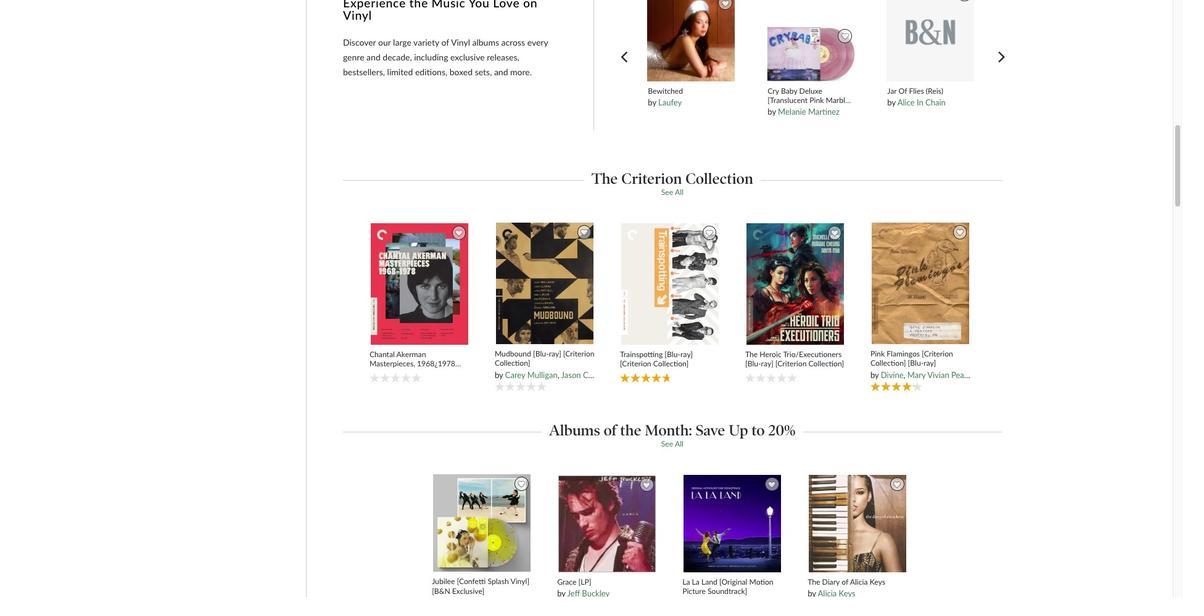 Task type: locate. For each thing, give the bounding box(es) containing it.
2 see from the top
[[662, 439, 674, 449]]

editions,
[[415, 67, 448, 77]]

[criterion inside chantal akerman masterpieces, 1968¿1978 [blu-ray] [criterion collection]
[[400, 369, 431, 378]]

0 vertical spatial the
[[410, 0, 428, 10]]

1 horizontal spatial pink
[[871, 350, 885, 359]]

every
[[528, 37, 548, 48]]

the heroic trio/executioners [blu-ray] [criterion collection] image
[[747, 223, 845, 346]]

across
[[502, 37, 525, 48]]

1 vertical spatial see all link
[[662, 439, 684, 449]]

1 vertical spatial pink
[[871, 350, 885, 359]]

1 vertical spatial exclusive]
[[452, 587, 485, 596]]

1 horizontal spatial the
[[621, 421, 642, 439]]

carey mulligan link
[[505, 370, 558, 380]]

1 horizontal spatial ,
[[660, 370, 663, 380]]

pink inside pink flamingos [criterion collection] [blu-ray] by divine , mary vivian pearce
[[871, 350, 885, 359]]

the diary of alicia keys image
[[809, 475, 908, 573]]

1 vertical spatial the
[[746, 350, 758, 359]]

ray] down heroic
[[762, 359, 774, 369]]

the left diary at the right of the page
[[808, 578, 821, 587]]

2 horizontal spatial the
[[808, 578, 821, 587]]

the for the criterion collection
[[746, 350, 758, 359]]

carey
[[505, 370, 526, 380]]

by down jar
[[888, 98, 896, 108]]

1 see from the top
[[662, 188, 674, 197]]

1 see all link from the top
[[662, 188, 684, 197]]

by left divine link
[[871, 370, 879, 380]]

ray] inside chantal akerman masterpieces, 1968¿1978 [blu-ray] [criterion collection]
[[386, 369, 398, 378]]

chantal
[[370, 350, 395, 359]]

see all link down month:
[[662, 439, 684, 449]]

of inside albums of the month: save up to 20% see all
[[604, 421, 617, 439]]

by inside bewitched by laufey
[[648, 98, 657, 108]]

cry
[[768, 86, 780, 96]]

cry baby deluxe [translucent pink marble vinyl] [barnes & noble exclusive]
[[768, 86, 850, 124]]

the left criterion at the right of page
[[592, 170, 618, 188]]

and up bestsellers,
[[367, 52, 381, 63]]

[criterion down akerman
[[400, 369, 431, 378]]

pink up &
[[810, 96, 824, 105]]

ray] inside 'mudbound [blu-ray] [criterion collection]'
[[549, 350, 562, 359]]

[blu-
[[533, 350, 549, 359], [665, 350, 681, 359], [908, 359, 924, 368], [746, 359, 762, 369], [370, 369, 386, 378]]

[criterion down heroic
[[776, 359, 807, 369]]

of right the variety
[[442, 37, 449, 48]]

vinyl up discover
[[343, 8, 372, 22]]

all down month:
[[675, 439, 684, 449]]

[criterion up jason clarke link
[[564, 350, 595, 359]]

ray] down masterpieces, at bottom left
[[386, 369, 398, 378]]

marble
[[826, 96, 850, 105]]

see inside the criterion collection see all
[[662, 188, 674, 197]]

by inside pink flamingos [criterion collection] [blu-ray] by divine , mary vivian pearce
[[871, 370, 879, 380]]

, down trainspotting [blu-ray] [criterion collection]
[[660, 370, 663, 380]]

exclusive] down [translucent
[[768, 115, 801, 124]]

1 horizontal spatial vinyl]
[[768, 105, 787, 114]]

by down bewitched
[[648, 98, 657, 108]]

the heroic trio/executioners [blu-ray] [criterion collection] link
[[746, 350, 846, 369]]

2 vertical spatial the
[[808, 578, 821, 587]]

1 horizontal spatial the
[[746, 350, 758, 359]]

the inside the criterion collection see all
[[592, 170, 618, 188]]

jar of flies (reis) by alice in chain
[[888, 86, 946, 108]]

collection] up divine
[[871, 359, 907, 368]]

see all link down criterion at the right of page
[[662, 188, 684, 197]]

land
[[702, 578, 718, 587]]

all
[[675, 188, 684, 197], [675, 439, 684, 449]]

1 horizontal spatial vinyl
[[451, 37, 470, 48]]

see all link
[[662, 188, 684, 197], [662, 439, 684, 449]]

ray] up by carey mulligan , jason clarke
[[549, 350, 562, 359]]

0 horizontal spatial vinyl]
[[511, 577, 530, 587]]

all down criterion at the right of page
[[675, 188, 684, 197]]

1 all from the top
[[675, 188, 684, 197]]

bewitched
[[648, 86, 683, 96]]

[blu- up mulligan
[[533, 350, 549, 359]]

[criterion up 'vivian'
[[922, 350, 954, 359]]

exclusive]
[[768, 115, 801, 124], [452, 587, 485, 596]]

0 vertical spatial vinyl
[[343, 8, 372, 22]]

the
[[592, 170, 618, 188], [746, 350, 758, 359], [808, 578, 821, 587]]

collection] inside pink flamingos [criterion collection] [blu-ray] by divine , mary vivian pearce
[[871, 359, 907, 368]]

, inside pink flamingos [criterion collection] [blu-ray] by divine , mary vivian pearce
[[904, 370, 906, 380]]

divine
[[881, 370, 904, 380]]

[blu- right the trainspotting
[[665, 350, 681, 359]]

1 vertical spatial of
[[604, 421, 617, 439]]

vinyl
[[343, 8, 372, 22], [451, 37, 470, 48]]

1 horizontal spatial la
[[692, 578, 700, 587]]

1 vertical spatial vinyl]
[[511, 577, 530, 587]]

all inside albums of the month: save up to 20% see all
[[675, 439, 684, 449]]

laufey link
[[659, 98, 682, 108]]

the left month:
[[621, 421, 642, 439]]

0 horizontal spatial ,
[[558, 370, 560, 380]]

collection] down the trainspotting
[[654, 359, 689, 369]]

the inside the heroic trio/executioners [blu-ray] [criterion collection]
[[746, 350, 758, 359]]

bestsellers,
[[343, 67, 385, 77]]

0 vertical spatial see all link
[[662, 188, 684, 197]]

exclusive] down [confetti
[[452, 587, 485, 596]]

, left 'jason'
[[558, 370, 560, 380]]

[criterion down the trainspotting
[[620, 359, 652, 369]]

pink up divine link
[[871, 350, 885, 359]]

collection]
[[495, 359, 531, 368], [871, 359, 907, 368], [654, 359, 689, 369], [809, 359, 845, 369], [433, 369, 469, 378]]

0 vertical spatial all
[[675, 188, 684, 197]]

vinyl] inside jubilee [confetti splash vinyl] [b&n exclusive]
[[511, 577, 530, 587]]

grace [lp]
[[558, 578, 592, 587]]

2 see all link from the top
[[662, 439, 684, 449]]

1 vertical spatial vinyl
[[451, 37, 470, 48]]

[criterion inside the heroic trio/executioners [blu-ray] [criterion collection]
[[776, 359, 807, 369]]

0 horizontal spatial and
[[367, 52, 381, 63]]

trio/executioners
[[784, 350, 842, 359]]

0 vertical spatial the
[[592, 170, 618, 188]]

1 vertical spatial the
[[621, 421, 642, 439]]

[criterion
[[564, 350, 595, 359], [922, 350, 954, 359], [620, 359, 652, 369], [776, 359, 807, 369], [400, 369, 431, 378]]

releases,
[[487, 52, 520, 63]]

0 vertical spatial see
[[662, 188, 674, 197]]

2 horizontal spatial ,
[[904, 370, 906, 380]]

0 vertical spatial pink
[[810, 96, 824, 105]]

1 vertical spatial see
[[662, 439, 674, 449]]

[b&n
[[432, 587, 450, 596]]

soundtrack]
[[708, 587, 748, 597]]

2 , from the left
[[660, 370, 663, 380]]

in
[[917, 98, 924, 108]]

ray] inside the heroic trio/executioners [blu-ray] [criterion collection]
[[762, 359, 774, 369]]

1968¿1978
[[417, 359, 456, 369]]

, left mary
[[904, 370, 906, 380]]

vinyl] inside the cry baby deluxe [translucent pink marble vinyl] [barnes & noble exclusive]
[[768, 105, 787, 114]]

heroic
[[760, 350, 782, 359]]

the left heroic
[[746, 350, 758, 359]]

1 vertical spatial and
[[494, 67, 508, 77]]

collection] down trio/executioners
[[809, 359, 845, 369]]

vinyl] down [translucent
[[768, 105, 787, 114]]

1 , from the left
[[558, 370, 560, 380]]

melanie martinez link
[[779, 107, 840, 117]]

trainspotting
[[620, 350, 663, 359]]

collection] down 1968¿1978
[[433, 369, 469, 378]]

of inside discover our large variety of vinyl albums across every genre and decade, including exclusive releases, bestsellers, limited editions, boxed sets, and more.
[[442, 37, 449, 48]]

of
[[899, 86, 908, 96]]

0 horizontal spatial vinyl
[[343, 8, 372, 22]]

&
[[816, 105, 821, 114]]

0 vertical spatial of
[[442, 37, 449, 48]]

[blu- up mary
[[908, 359, 924, 368]]

jason clarke link
[[562, 370, 606, 380]]

vinyl up exclusive
[[451, 37, 470, 48]]

bewitched link
[[648, 86, 734, 96]]

jubilee
[[432, 577, 455, 587]]

pink
[[810, 96, 824, 105], [871, 350, 885, 359]]

3 , from the left
[[904, 370, 906, 380]]

mary vivian pearce link
[[908, 370, 976, 380]]

and down releases,
[[494, 67, 508, 77]]

,
[[558, 370, 560, 380], [660, 370, 663, 380], [904, 370, 906, 380]]

bewitched by laufey
[[648, 86, 683, 108]]

2 vertical spatial of
[[842, 578, 849, 587]]

1 vertical spatial all
[[675, 439, 684, 449]]

see down month:
[[662, 439, 674, 449]]

chain
[[926, 98, 946, 108]]

la
[[683, 578, 690, 587], [692, 578, 700, 587]]

0 vertical spatial and
[[367, 52, 381, 63]]

0 horizontal spatial of
[[442, 37, 449, 48]]

vinyl inside discover our large variety of vinyl albums across every genre and decade, including exclusive releases, bestsellers, limited editions, boxed sets, and more.
[[451, 37, 470, 48]]

all inside the criterion collection see all
[[675, 188, 684, 197]]

jubilee [confetti splash vinyl] [b&n exclusive] link
[[432, 577, 533, 596]]

vinyl] right splash
[[511, 577, 530, 587]]

the left music
[[410, 0, 428, 10]]

jar of flies (reis) image
[[886, 0, 975, 82]]

by carey mulligan , jason clarke
[[495, 370, 606, 380]]

laufey
[[659, 98, 682, 108]]

see down criterion at the right of page
[[662, 188, 674, 197]]

by left carey
[[495, 370, 503, 380]]

0 vertical spatial exclusive]
[[768, 115, 801, 124]]

motion
[[750, 578, 774, 587]]

1 horizontal spatial exclusive]
[[768, 115, 801, 124]]

pearce
[[952, 370, 976, 380]]

0 horizontal spatial exclusive]
[[452, 587, 485, 596]]

up
[[729, 421, 749, 439]]

1 horizontal spatial of
[[604, 421, 617, 439]]

0 horizontal spatial la
[[683, 578, 690, 587]]

see
[[662, 188, 674, 197], [662, 439, 674, 449]]

the heroic trio/executioners [blu-ray] [criterion collection]
[[746, 350, 845, 369]]

criterion
[[622, 170, 682, 188]]

mudbound [blu-ray] [criterion collection]
[[495, 350, 595, 368]]

ray]
[[549, 350, 562, 359], [681, 350, 693, 359], [924, 359, 937, 368], [762, 359, 774, 369], [386, 369, 398, 378]]

0 horizontal spatial the
[[410, 0, 428, 10]]

0 horizontal spatial the
[[592, 170, 618, 188]]

[translucent
[[768, 96, 808, 105]]

chantal akerman masterpieces, 1968¿1978 [blu-ray] [criterion collection] image
[[371, 223, 469, 346]]

collection] down mudbound
[[495, 359, 531, 368]]

the criterion collection see all
[[592, 170, 754, 197]]

2 all from the top
[[675, 439, 684, 449]]

[blu- inside chantal akerman masterpieces, 1968¿1978 [blu-ray] [criterion collection]
[[370, 369, 386, 378]]

[blu- down masterpieces, at bottom left
[[370, 369, 386, 378]]

the for albums of the month: save up to 20%
[[808, 578, 821, 587]]

[original
[[720, 578, 748, 587]]

20%
[[769, 421, 796, 439]]

2 la from the left
[[692, 578, 700, 587]]

la la land [original motion picture soundtrack] link
[[683, 578, 783, 597]]

and
[[367, 52, 381, 63], [494, 67, 508, 77]]

collection] inside 'mudbound [blu-ray] [criterion collection]'
[[495, 359, 531, 368]]

ray] right the trainspotting
[[681, 350, 693, 359]]

0 horizontal spatial pink
[[810, 96, 824, 105]]

of right albums
[[604, 421, 617, 439]]

[blu- down heroic
[[746, 359, 762, 369]]

0 vertical spatial vinyl]
[[768, 105, 787, 114]]

[criterion inside 'mudbound [blu-ray] [criterion collection]'
[[564, 350, 595, 359]]

ray] up 'vivian'
[[924, 359, 937, 368]]

mulligan
[[528, 370, 558, 380]]

of left the alicia
[[842, 578, 849, 587]]

exclusive] inside jubilee [confetti splash vinyl] [b&n exclusive]
[[452, 587, 485, 596]]



Task type: describe. For each thing, give the bounding box(es) containing it.
collection
[[686, 170, 754, 188]]

grace
[[558, 578, 577, 587]]

pink inside the cry baby deluxe [translucent pink marble vinyl] [barnes & noble exclusive]
[[810, 96, 824, 105]]

trainspotting [blu-ray] [criterion collection] image
[[621, 223, 720, 346]]

collection] inside trainspotting [blu-ray] [criterion collection]
[[654, 359, 689, 369]]

by down [translucent
[[768, 107, 776, 117]]

pink flamingos [criterion collection] [blu-ray] by divine , mary vivian pearce
[[871, 350, 976, 380]]

[lp]
[[579, 578, 592, 587]]

diary
[[823, 578, 840, 587]]

ray] inside trainspotting [blu-ray] [criterion collection]
[[681, 350, 693, 359]]

trainspotting [blu-ray] [criterion collection]
[[620, 350, 693, 369]]

[confetti
[[457, 577, 486, 587]]

chantal akerman masterpieces, 1968¿1978 [blu-ray] [criterion collection]
[[370, 350, 469, 378]]

discover
[[343, 37, 376, 48]]

jar
[[888, 86, 897, 96]]

[criterion inside trainspotting [blu-ray] [criterion collection]
[[620, 359, 652, 369]]

bewitched image
[[647, 0, 736, 82]]

decade,
[[383, 52, 412, 63]]

albums
[[473, 37, 499, 48]]

noble
[[823, 105, 843, 114]]

vinyl inside experience the music you love on vinyl
[[343, 8, 372, 22]]

limited
[[387, 67, 413, 77]]

including
[[414, 52, 448, 63]]

clarke
[[583, 370, 606, 380]]

trainspotting [blu-ray] [criterion collection] link
[[620, 350, 721, 369]]

1 horizontal spatial and
[[494, 67, 508, 77]]

[blu- inside trainspotting [blu-ray] [criterion collection]
[[665, 350, 681, 359]]

by melanie martinez
[[768, 107, 840, 117]]

(reis)
[[927, 86, 944, 96]]

discover our large variety of vinyl albums across every genre and decade, including exclusive releases, bestsellers, limited editions, boxed sets, and more.
[[343, 37, 548, 77]]

more.
[[511, 67, 532, 77]]

ray] inside pink flamingos [criterion collection] [blu-ray] by divine , mary vivian pearce
[[924, 359, 937, 368]]

boxed
[[450, 67, 473, 77]]

experience the music you love on vinyl
[[343, 0, 538, 22]]

jason
[[562, 370, 581, 380]]

the inside albums of the month: save up to 20% see all
[[621, 421, 642, 439]]

albums
[[549, 421, 601, 439]]

save
[[696, 421, 726, 439]]

see all link for see
[[662, 188, 684, 197]]

chantal akerman masterpieces, 1968¿1978 [blu-ray] [criterion collection] link
[[370, 350, 470, 378]]

grace [lp] link
[[558, 578, 658, 587]]

you
[[469, 0, 490, 10]]

keys
[[870, 578, 886, 587]]

jubilee [confetti splash vinyl] [b&n exclusive] image
[[433, 474, 532, 573]]

alice
[[898, 98, 915, 108]]

baby
[[782, 86, 798, 96]]

1 la from the left
[[683, 578, 690, 587]]

see all link for month:
[[662, 439, 684, 449]]

[barnes
[[789, 105, 814, 114]]

[blu- inside the heroic trio/executioners [blu-ray] [criterion collection]
[[746, 359, 762, 369]]

the diary of alicia keys link
[[808, 578, 909, 587]]

experience
[[343, 0, 406, 10]]

to
[[752, 421, 765, 439]]

mudbound
[[495, 350, 531, 359]]

2 horizontal spatial of
[[842, 578, 849, 587]]

music
[[432, 0, 466, 10]]

melanie
[[779, 107, 807, 117]]

alicia
[[851, 578, 868, 587]]

large
[[393, 37, 412, 48]]

picture
[[683, 587, 706, 597]]

by inside jar of flies (reis) by alice in chain
[[888, 98, 896, 108]]

pink flamingos [criterion collection] [blu-ray] link
[[871, 350, 971, 368]]

cry baby deluxe [translucent pink marble vinyl] [barnes & noble exclusive] image
[[767, 26, 856, 82]]

jubilee [confetti splash vinyl] [b&n exclusive]
[[432, 577, 530, 596]]

mudbound [blu-ray] [criterion collection] link
[[495, 350, 595, 368]]

our
[[378, 37, 391, 48]]

month:
[[645, 421, 693, 439]]

cry baby deluxe [translucent pink marble vinyl] [barnes & noble exclusive] link
[[768, 86, 854, 124]]

vivian
[[928, 370, 950, 380]]

masterpieces,
[[370, 359, 415, 369]]

pink flamingos [criterion collection] [blu-ray] image
[[872, 223, 971, 345]]

alice in chain link
[[898, 98, 946, 108]]

flies
[[910, 86, 925, 96]]

[blu- inside 'mudbound [blu-ray] [criterion collection]'
[[533, 350, 549, 359]]

jar of flies (reis) link
[[888, 86, 974, 96]]

genre
[[343, 52, 365, 63]]

sets,
[[475, 67, 492, 77]]

flamingos
[[887, 350, 921, 359]]

la la land [original motion picture soundtrack]
[[683, 578, 774, 597]]

splash
[[488, 577, 509, 587]]

exclusive] inside the cry baby deluxe [translucent pink marble vinyl] [barnes & noble exclusive]
[[768, 115, 801, 124]]

on
[[524, 0, 538, 10]]

love
[[493, 0, 520, 10]]

collection] inside chantal akerman masterpieces, 1968¿1978 [blu-ray] [criterion collection]
[[433, 369, 469, 378]]

[criterion inside pink flamingos [criterion collection] [blu-ray] by divine , mary vivian pearce
[[922, 350, 954, 359]]

[blu- inside pink flamingos [criterion collection] [blu-ray] by divine , mary vivian pearce
[[908, 359, 924, 368]]

exclusive
[[451, 52, 485, 63]]

variety
[[414, 37, 439, 48]]

mudbound [blu-ray] [criterion collection] image
[[496, 223, 595, 345]]

the inside experience the music you love on vinyl
[[410, 0, 428, 10]]

grace [lp] image
[[558, 475, 657, 573]]

collection] inside the heroic trio/executioners [blu-ray] [criterion collection]
[[809, 359, 845, 369]]

martinez
[[809, 107, 840, 117]]

mary
[[908, 370, 926, 380]]

la la land [original motion picture soundtrack] image
[[684, 475, 782, 573]]

see inside albums of the month: save up to 20% see all
[[662, 439, 674, 449]]



Task type: vqa. For each thing, say whether or not it's contained in the screenshot.
first See from the top of the page
yes



